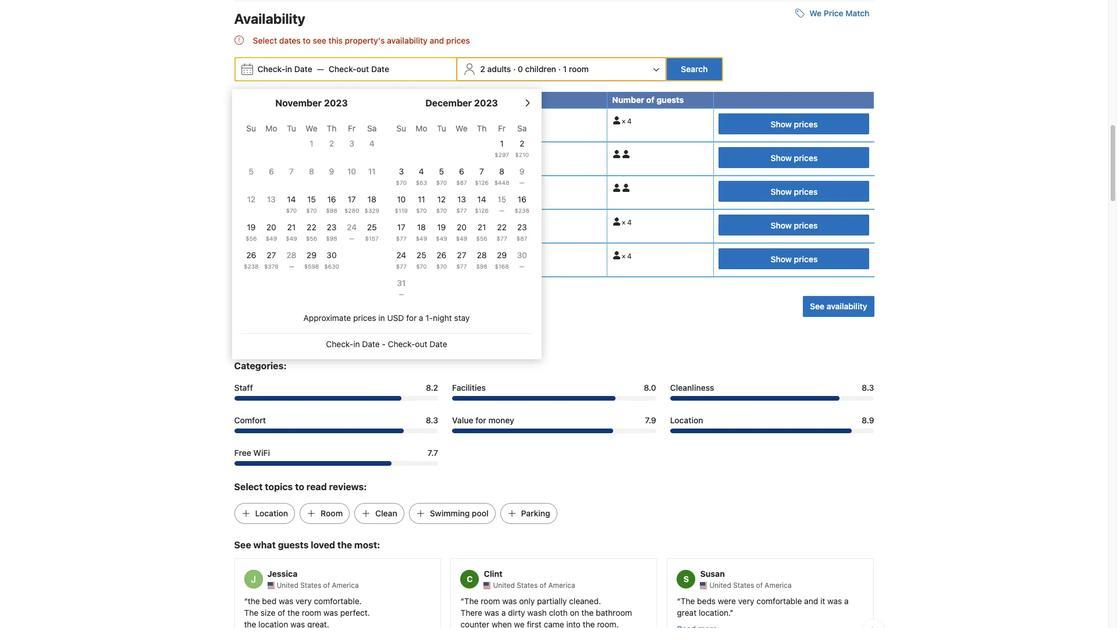 Task type: describe. For each thing, give the bounding box(es) containing it.
" the bed was very comfortable. the size of the room was perfect. the location was grea
[[244, 596, 370, 629]]

scored 7.9 element
[[234, 327, 253, 345]]

17 $77
[[396, 222, 407, 242]]

counter
[[461, 620, 490, 629]]

was up location
[[279, 596, 294, 606]]

comfortable
[[757, 596, 802, 606]]

5 November 2023 checkbox
[[241, 166, 261, 192]]

2 vertical spatial with
[[326, 249, 344, 259]]

28 —
[[287, 250, 297, 270]]

bed down 6 november 2023 checkbox
[[260, 194, 273, 203]]

8.3 for cleanliness
[[862, 383, 875, 393]]

× for beds
[[622, 218, 626, 227]]

0 vertical spatial beds
[[462, 114, 482, 124]]

view
[[266, 114, 285, 124]]

s
[[684, 575, 689, 585]]

26 for 26 $238
[[246, 250, 256, 260]]

select for select topics to read reviews:
[[234, 482, 263, 493]]

location.
[[699, 608, 730, 618]]

× for queen
[[622, 117, 626, 126]]

7 November 2023 checkbox
[[282, 166, 302, 192]]

1 horizontal spatial reviews
[[388, 331, 417, 341]]

15 $70
[[306, 194, 317, 214]]

room inside " the bed was very comfortable. the size of the room was perfect. the location was grea
[[302, 608, 321, 618]]

availability inside button
[[827, 302, 868, 311]]

we for december 2023
[[456, 123, 468, 133]]

see availability button
[[803, 296, 875, 317]]

10 $119
[[395, 194, 408, 214]]

23 $98
[[326, 222, 337, 242]]

topics
[[265, 482, 293, 493]]

25 $157
[[365, 222, 379, 242]]

see availability
[[810, 302, 868, 311]]

18 $49
[[416, 222, 427, 242]]

" the room was only partially cleaned. there was a dirty wash cloth on the bathroom counter when we first came into the roo
[[461, 596, 647, 629]]

value for money
[[452, 416, 515, 426]]

× 4 for beds
[[622, 218, 632, 227]]

$297
[[495, 151, 509, 158]]

was up dirty
[[503, 596, 517, 606]]

25 $70
[[416, 250, 427, 270]]

states for only
[[517, 581, 538, 590]]

to for topics
[[295, 482, 304, 493]]

1 left 6 november 2023 checkbox
[[239, 161, 242, 169]]

" inside " the beds were very comfortable and it was a great location.
[[677, 596, 681, 606]]

was down comfortable.
[[324, 608, 338, 618]]

$126 for 14
[[475, 207, 489, 214]]

21 for 21 $56
[[478, 222, 486, 232]]

4 inside 4 $63
[[419, 167, 424, 176]]

29 November 2023 checkbox
[[302, 250, 322, 275]]

free wifi 7.7 meter
[[234, 462, 438, 466]]

2 up 1 checkbox
[[298, 127, 302, 136]]

$598
[[304, 263, 319, 270]]

11 $70
[[416, 194, 427, 214]]

25 for 25 $70
[[417, 250, 427, 260]]

4 inside 4 option
[[370, 139, 375, 148]]

10 November 2023 checkbox
[[342, 166, 362, 192]]

15 November 2023 checkbox
[[302, 194, 322, 219]]

9 for 9 —
[[520, 167, 525, 176]]

see
[[313, 36, 326, 45]]

show for strip view king room or queen room with two queen beds
[[771, 119, 792, 129]]

jessica
[[267, 569, 298, 579]]

30 $630
[[324, 250, 339, 270]]

3 america from the left
[[765, 581, 792, 590]]

only
[[519, 596, 535, 606]]

we
[[514, 620, 525, 629]]

24 November 2023 checkbox
[[342, 222, 362, 247]]

22 November 2023 checkbox
[[302, 222, 322, 247]]

very for was
[[296, 596, 312, 606]]

we price match button
[[791, 3, 875, 24]]

free
[[234, 448, 251, 458]]

17 for 17 $77
[[397, 222, 406, 232]]

all
[[378, 331, 386, 341]]

0 horizontal spatial 2 queen beds
[[239, 262, 284, 271]]

8.2
[[426, 383, 438, 393]]

— for 15
[[500, 207, 505, 214]]

1 left 19 $56
[[239, 228, 242, 237]]

24 —
[[347, 222, 357, 242]]

3 × from the top
[[622, 252, 626, 261]]

1 December 2023 checkbox
[[492, 138, 512, 164]]

$168
[[495, 263, 509, 270]]

$280
[[345, 207, 359, 214]]

most:
[[354, 540, 380, 551]]

children
[[525, 64, 556, 74]]

29 $598
[[304, 250, 319, 270]]

2 left 26 $238
[[239, 262, 243, 271]]

11 December 2023 checkbox
[[412, 194, 432, 219]]

8.3 for comfort
[[426, 416, 438, 426]]

4 for deluxe queen room with two queen beds
[[628, 252, 632, 261]]

property's
[[345, 36, 385, 45]]

in for —
[[285, 64, 292, 74]]

— for 24
[[349, 235, 355, 242]]

2 $210
[[515, 139, 529, 158]]

3 for 3 $70
[[399, 167, 404, 176]]

was right location
[[291, 620, 305, 629]]

1 left 2 checkbox
[[310, 139, 314, 148]]

3 December 2023 checkbox
[[391, 166, 412, 192]]

22 December 2023 checkbox
[[492, 222, 512, 247]]

6 for 6
[[269, 167, 274, 176]]

1 horizontal spatial 7.9
[[645, 416, 657, 426]]

6 for 6 $87
[[459, 167, 464, 176]]

15 December 2023 checkbox
[[492, 194, 512, 219]]

3 states from the left
[[734, 581, 755, 590]]

comfortable.
[[314, 596, 362, 606]]

usd
[[387, 313, 404, 323]]

very for were
[[739, 596, 755, 606]]

wifi
[[253, 448, 270, 458]]

0 vertical spatial with
[[396, 114, 413, 124]]

14 for 14 $126
[[478, 194, 486, 204]]

check-in date — check-out date
[[258, 64, 389, 74]]

were
[[718, 596, 736, 606]]

c
[[467, 575, 473, 585]]

1 sofa bed
[[302, 161, 336, 169]]

22 for 22 $56
[[307, 222, 317, 232]]

2 show from the top
[[771, 153, 792, 163]]

it
[[821, 596, 826, 606]]

19 December 2023 checkbox
[[432, 222, 452, 247]]

value for money 7.9 meter
[[452, 429, 657, 434]]

2 king from the top
[[244, 161, 258, 169]]

check- up 'type' at left top
[[258, 64, 285, 74]]

4 1 king bed from the top
[[239, 228, 273, 237]]

1 vertical spatial with
[[382, 215, 399, 225]]

2 vertical spatial beds
[[393, 249, 413, 259]]

free wifi
[[234, 448, 270, 458]]

check- right the -
[[388, 339, 415, 349]]

7.9 inside scored 7.9 element
[[237, 331, 250, 341]]

room down 15 $70
[[294, 215, 317, 225]]

cleanliness
[[670, 383, 715, 393]]

bed left 7 november 2023 option
[[260, 161, 273, 169]]

night
[[433, 313, 452, 323]]

read
[[357, 331, 376, 341]]

1 inside 1 $297
[[500, 139, 504, 148]]

$56 for 22
[[306, 235, 317, 242]]

$49 for 20 november 2023 option
[[266, 235, 277, 242]]

united for jessica
[[277, 581, 299, 590]]

0 horizontal spatial beds
[[267, 262, 284, 271]]

— down see
[[317, 64, 324, 74]]

$329
[[365, 207, 379, 214]]

9 —
[[520, 167, 525, 186]]

bed down view
[[260, 127, 273, 136]]

28 $98
[[476, 250, 488, 270]]

28 for 28 $98
[[477, 250, 487, 260]]

2 1 king bed from the top
[[239, 161, 273, 169]]

23 November 2023 checkbox
[[322, 222, 342, 247]]

clean
[[376, 509, 397, 519]]

4 December 2023 checkbox
[[412, 166, 432, 192]]

0 horizontal spatial reviews
[[319, 331, 352, 341]]

21 for 21 $49
[[287, 222, 296, 232]]

show for deluxe queen room with two queen beds
[[771, 254, 792, 264]]

approximate prices in usd for a 1-night stay
[[304, 313, 470, 323]]

date left the -
[[362, 339, 380, 349]]

pool
[[472, 509, 489, 519]]

12 November 2023 checkbox
[[241, 194, 261, 219]]

14,102
[[288, 331, 317, 341]]

america for comfortable.
[[332, 581, 359, 590]]

0 horizontal spatial ·
[[283, 331, 286, 341]]

7 $126
[[475, 167, 489, 186]]

was inside " the beds were very comfortable and it was a great location.
[[828, 596, 842, 606]]

9 November 2023 checkbox
[[322, 166, 342, 192]]

bed right 19 $56
[[260, 228, 273, 237]]

23 $87
[[517, 222, 528, 242]]

$210
[[515, 151, 529, 158]]

1 vertical spatial in
[[379, 313, 385, 323]]

united states of america image for susan
[[701, 582, 708, 589]]

good · 14,102 reviews
[[258, 331, 352, 341]]

3 united states of america from the left
[[710, 581, 792, 590]]

room down read on the bottom
[[321, 509, 343, 519]]

14 for 14 $70
[[287, 194, 296, 204]]

2 horizontal spatial ·
[[559, 64, 561, 74]]

13 $77
[[457, 194, 467, 214]]

3 1 king bed from the top
[[239, 194, 273, 203]]

17 December 2023 checkbox
[[391, 222, 412, 247]]

strip
[[244, 114, 264, 124]]

date down property's
[[371, 64, 389, 74]]

0 vertical spatial king
[[287, 114, 306, 124]]

into
[[567, 620, 581, 629]]

16 December 2023 checkbox
[[512, 194, 532, 219]]

30 for 30 $630
[[327, 250, 337, 260]]

$77 for 17
[[396, 235, 407, 242]]

deluxe king room or queen room with two queen beds
[[244, 215, 468, 225]]

this
[[329, 36, 343, 45]]

20 November 2023 checkbox
[[261, 222, 282, 247]]

the inside " the bed was very comfortable. the size of the room was perfect. the location was grea
[[244, 608, 259, 618]]

1 vertical spatial for
[[476, 416, 487, 426]]

room inside " the room was only partially cleaned. there was a dirty wash cloth on the bathroom counter when we first came into the roo
[[481, 596, 500, 606]]

room up 4 option
[[371, 114, 394, 124]]

1 vertical spatial queen
[[245, 262, 266, 271]]

$238 for 16
[[515, 207, 530, 214]]

room down $329
[[357, 215, 380, 225]]

location
[[259, 620, 288, 629]]

6 November 2023 checkbox
[[261, 166, 282, 192]]

28 November 2023 checkbox
[[282, 250, 302, 275]]

$63
[[416, 179, 427, 186]]

bed right sofa
[[323, 161, 336, 169]]

21 November 2023 checkbox
[[282, 222, 302, 247]]

3 × 4 from the top
[[622, 252, 632, 261]]

facilities 8.0 meter
[[452, 396, 657, 401]]

deluxe king room or queen room with two queen beds link
[[239, 215, 468, 225]]

the for room
[[464, 596, 479, 606]]

1 vertical spatial or
[[289, 127, 296, 136]]

12 December 2023 checkbox
[[432, 194, 452, 219]]

was up when
[[485, 608, 499, 618]]

$119
[[395, 207, 408, 214]]

tu for november
[[287, 123, 296, 133]]

of right number
[[647, 95, 655, 105]]

1 horizontal spatial ·
[[513, 64, 516, 74]]

select topics to read reviews:
[[234, 482, 367, 493]]

26 December 2023 checkbox
[[432, 250, 452, 275]]

1 horizontal spatial location
[[670, 416, 703, 426]]

17 for 17 $280
[[348, 194, 356, 204]]

27 November 2023 checkbox
[[261, 250, 282, 275]]

1 November 2023 checkbox
[[302, 138, 322, 164]]

" the beds were very comfortable and it was a great location.
[[677, 596, 849, 618]]

parking
[[521, 509, 550, 519]]

× 4 for queen
[[622, 117, 632, 126]]

room up $598
[[302, 249, 324, 259]]

date down night
[[430, 339, 447, 349]]

guest reviews element
[[234, 296, 799, 315]]

28 December 2023 checkbox
[[472, 250, 492, 275]]

7 for 7
[[289, 167, 294, 176]]

3 for 3
[[349, 139, 354, 148]]

2 show prices from the top
[[771, 153, 818, 163]]

1 left sofa
[[302, 161, 305, 169]]

0 vertical spatial 2 queen beds
[[298, 127, 343, 136]]

22 $77
[[497, 222, 507, 242]]

— for 28
[[289, 263, 294, 270]]

17 November 2023 checkbox
[[342, 194, 362, 219]]

reviews:
[[329, 482, 367, 493]]

check- down this
[[329, 64, 357, 74]]

th for november
[[327, 123, 337, 133]]

19 $56
[[246, 222, 257, 242]]

partially
[[537, 596, 567, 606]]

$238 for 26
[[244, 263, 259, 270]]

29 for 29 $168
[[497, 250, 507, 260]]

0 horizontal spatial and
[[288, 161, 301, 169]]

13 for 13 $77
[[458, 194, 466, 204]]

on
[[570, 608, 580, 618]]

12 $70
[[436, 194, 447, 214]]

show prices for deluxe king room or queen room with two queen beds
[[771, 220, 818, 230]]

mo for december
[[416, 123, 428, 133]]

3 show from the top
[[771, 187, 792, 197]]

facilities
[[452, 383, 486, 393]]

1 1 king bed from the top
[[239, 127, 273, 136]]

0 vertical spatial beds
[[327, 127, 343, 136]]

$56 for 19
[[246, 235, 257, 242]]

2 adults · 0 children · 1 room button
[[459, 58, 665, 80]]

1 $297
[[495, 139, 509, 158]]

1-
[[426, 313, 433, 323]]

su for november
[[246, 123, 256, 133]]

approximate
[[304, 313, 351, 323]]

a for " the beds were very comfortable and it was a great location.
[[845, 596, 849, 606]]

of inside " the bed was very comfortable. the size of the room was perfect. the location was grea
[[278, 608, 285, 618]]

24 for 24 $77
[[397, 250, 406, 260]]

16 November 2023 checkbox
[[322, 194, 342, 219]]

select dates to see this property's availability and prices region
[[234, 34, 875, 48]]

1 king from the top
[[244, 127, 258, 136]]

18 $329
[[365, 194, 379, 214]]

see for see availability
[[810, 302, 825, 311]]

"
[[730, 608, 734, 618]]

room up strip
[[239, 95, 262, 105]]

bathroom
[[596, 608, 632, 618]]

1 vertical spatial two
[[401, 215, 418, 225]]



Task type: vqa. For each thing, say whether or not it's contained in the screenshot.


Task type: locate. For each thing, give the bounding box(es) containing it.
13 down 6 november 2023 checkbox
[[267, 194, 276, 204]]

1 horizontal spatial 8
[[500, 167, 505, 176]]

location
[[670, 416, 703, 426], [255, 509, 288, 519]]

5 inside 5 $70
[[439, 167, 444, 176]]

select for select dates to see this property's availability and prices
[[253, 36, 277, 45]]

3 $56 from the left
[[476, 235, 488, 242]]

1 vertical spatial deluxe
[[244, 249, 272, 259]]

20 $49
[[266, 222, 277, 242], [456, 222, 468, 242]]

when
[[492, 620, 512, 629]]

26 November 2023 checkbox
[[241, 250, 261, 275]]

2 8 from the left
[[500, 167, 505, 176]]

states up only
[[517, 581, 538, 590]]

23 inside '23 $87'
[[517, 222, 527, 232]]

6 inside 6 $87
[[459, 167, 464, 176]]

7 inside 7 $126
[[480, 167, 484, 176]]

2 queen beds
[[298, 127, 343, 136], [239, 262, 284, 271]]

2 left 'adults'
[[480, 64, 485, 74]]

16 for 16 $238
[[518, 194, 527, 204]]

$70 right 14 november 2023 'option'
[[306, 207, 317, 214]]

· right children
[[559, 64, 561, 74]]

2 23 from the left
[[517, 222, 527, 232]]

0 horizontal spatial the
[[244, 608, 259, 618]]

grid for december
[[391, 117, 532, 303]]

1 horizontal spatial a
[[502, 608, 506, 618]]

queen
[[304, 127, 325, 136], [245, 262, 266, 271]]

swimming pool
[[430, 509, 489, 519]]

5 December 2023 checkbox
[[432, 166, 452, 192]]

tu right view
[[287, 123, 296, 133]]

$70 for 14
[[286, 207, 297, 214]]

su
[[246, 123, 256, 133], [397, 123, 406, 133]]

0 vertical spatial ×
[[622, 117, 626, 126]]

1 5 from the left
[[249, 167, 254, 176]]

2 $56 from the left
[[306, 235, 317, 242]]

0 horizontal spatial we
[[306, 123, 318, 133]]

0 horizontal spatial room
[[302, 608, 321, 618]]

1 8 from the left
[[309, 167, 314, 176]]

1 horizontal spatial 20 $49
[[456, 222, 468, 242]]

1 $49 from the left
[[266, 235, 277, 242]]

7 right 6 $87
[[480, 167, 484, 176]]

1 horizontal spatial queen
[[304, 127, 325, 136]]

$70 for 3
[[396, 179, 407, 186]]

2 27 from the left
[[457, 250, 467, 260]]

21 down '14 december 2023' option
[[478, 222, 486, 232]]

we for november 2023
[[306, 123, 318, 133]]

1 king bed down 12 checkbox
[[239, 228, 273, 237]]

22 inside 22 $56
[[307, 222, 317, 232]]

30 —
[[517, 250, 527, 270]]

cleanliness 8.3 meter
[[670, 396, 875, 401]]

deluxe
[[244, 215, 272, 225], [244, 249, 272, 259]]

2 tu from the left
[[437, 123, 446, 133]]

0 horizontal spatial location
[[255, 509, 288, 519]]

2 sa from the left
[[518, 123, 527, 133]]

0 horizontal spatial 15
[[307, 194, 316, 204]]

2 united states of america image from the left
[[484, 582, 491, 589]]

15 down $448 at the left of the page
[[498, 194, 506, 204]]

23 for 23 $98
[[327, 222, 337, 232]]

4 king from the top
[[244, 228, 258, 237]]

2 7 from the left
[[480, 167, 484, 176]]

prices inside select dates to see this property's availability and prices region
[[446, 36, 470, 45]]

0 horizontal spatial 16
[[327, 194, 336, 204]]

9 for 9
[[329, 167, 334, 176]]

$238 right 15 december 2023 option
[[515, 207, 530, 214]]

16 for 16 $98
[[327, 194, 336, 204]]

2 fr from the left
[[498, 123, 506, 133]]

check-in date button
[[253, 59, 317, 80]]

16 $238
[[515, 194, 530, 214]]

price
[[824, 8, 844, 18]]

united states of america image down jessica
[[267, 582, 274, 589]]

search button
[[667, 58, 722, 80]]

1 states from the left
[[300, 581, 321, 590]]

king down 5 november 2023 checkbox
[[244, 194, 258, 203]]

1 vertical spatial 2 queen beds
[[239, 262, 284, 271]]

28 for 28 —
[[287, 250, 297, 260]]

28 inside option
[[287, 250, 297, 260]]

1 28 from the left
[[287, 250, 297, 260]]

3 united states of america image from the left
[[701, 582, 708, 589]]

$77 inside 27 december 2023 checkbox
[[457, 263, 467, 270]]

america up "comfortable" on the bottom right of page
[[765, 581, 792, 590]]

17 inside 17 $77
[[397, 222, 406, 232]]

2 very from the left
[[739, 596, 755, 606]]

8 inside 8 $448
[[500, 167, 505, 176]]

sa
[[367, 123, 377, 133], [518, 123, 527, 133]]

27 inside 27 $378
[[267, 250, 276, 260]]

1 united from the left
[[277, 581, 299, 590]]

comfort
[[234, 416, 266, 426]]

2 " from the left
[[461, 596, 464, 606]]

fr up 1 $297
[[498, 123, 506, 133]]

12 down 5 november 2023 checkbox
[[247, 194, 256, 204]]

2 united from the left
[[493, 581, 515, 590]]

we price match
[[810, 8, 870, 18]]

$70 for 11
[[416, 207, 427, 214]]

staff 8.2 meter
[[234, 396, 438, 401]]

— down 31
[[399, 291, 404, 298]]

27 down 20 december 2023 checkbox
[[457, 250, 467, 260]]

1 $126 from the top
[[475, 179, 489, 186]]

1 horizontal spatial 19
[[437, 222, 446, 232]]

what
[[253, 540, 276, 551]]

2 2023 from the left
[[474, 98, 498, 108]]

7 December 2023 checkbox
[[472, 166, 492, 192]]

26 for 26 $70
[[437, 250, 447, 260]]

select left topics
[[234, 482, 263, 493]]

fr up 3 checkbox
[[348, 123, 356, 133]]

$77 inside 24 december 2023 option
[[396, 263, 407, 270]]

2 up $210
[[520, 139, 525, 148]]

14 inside 14 $126
[[478, 194, 486, 204]]

4 for deluxe king room or queen room with two queen beds
[[628, 218, 632, 227]]

for
[[406, 313, 417, 323], [476, 416, 487, 426]]

check-out date button
[[324, 59, 394, 80]]

0 vertical spatial for
[[406, 313, 417, 323]]

1 × 4 from the top
[[622, 117, 632, 126]]

$98 left $280
[[326, 207, 337, 214]]

21 inside 21 $49
[[287, 222, 296, 232]]

sa for december 2023
[[518, 123, 527, 133]]

united states of america image for jessica
[[267, 582, 274, 589]]

$87 inside 6 december 2023 option
[[456, 179, 467, 186]]

2 21 from the left
[[478, 222, 486, 232]]

— inside 24 —
[[349, 235, 355, 242]]

2 × from the top
[[622, 218, 626, 227]]

$70 inside 12 december 2023 checkbox
[[436, 207, 447, 214]]

4 November 2023 checkbox
[[362, 138, 382, 164]]

united states of america up comfortable.
[[277, 581, 359, 590]]

$70 left "15 november 2023" 'checkbox' at the top
[[286, 207, 297, 214]]

6 inside checkbox
[[269, 167, 274, 176]]

$70 inside 11 december 2023 checkbox
[[416, 207, 427, 214]]

0 horizontal spatial 25
[[367, 222, 377, 232]]

25 November 2023 checkbox
[[362, 222, 382, 247]]

20 $49 inside 20 november 2023 option
[[266, 222, 277, 242]]

9 December 2023 checkbox
[[512, 166, 532, 192]]

2 29 from the left
[[497, 250, 507, 260]]

with up 3 $70
[[396, 114, 413, 124]]

$87 for 6
[[456, 179, 467, 186]]

29 inside 29 $168
[[497, 250, 507, 260]]

1 vertical spatial availability
[[827, 302, 868, 311]]

22 $56
[[306, 222, 317, 242]]

2 states from the left
[[517, 581, 538, 590]]

0 horizontal spatial 12
[[247, 194, 256, 204]]

1 15 from the left
[[307, 194, 316, 204]]

adults
[[488, 64, 511, 74]]

0 vertical spatial in
[[285, 64, 292, 74]]

0 horizontal spatial guests
[[278, 540, 309, 551]]

24 down $280
[[347, 222, 357, 232]]

2 th from the left
[[477, 123, 487, 133]]

of
[[647, 95, 655, 105], [323, 581, 330, 590], [540, 581, 547, 590], [757, 581, 763, 590], [278, 608, 285, 618]]

deluxe for deluxe king room or queen room with two queen beds
[[244, 215, 272, 225]]

23 down 16 december 2023 checkbox
[[517, 222, 527, 232]]

1 vertical spatial 11
[[418, 194, 425, 204]]

20 for 20 december 2023 checkbox
[[457, 222, 467, 232]]

2 united states of america from the left
[[493, 581, 576, 590]]

12 for 12
[[247, 194, 256, 204]]

$630
[[324, 263, 339, 270]]

1 vertical spatial 17
[[397, 222, 406, 232]]

th
[[327, 123, 337, 133], [477, 123, 487, 133]]

united states of america image for clint
[[484, 582, 491, 589]]

two
[[415, 114, 432, 124], [401, 215, 418, 225], [346, 249, 363, 259]]

30 for 30 —
[[517, 250, 527, 260]]

$56 for 21
[[476, 235, 488, 242]]

in down "dates"
[[285, 64, 292, 74]]

and inside " the beds were very comfortable and it was a great location.
[[805, 596, 819, 606]]

to left read on the bottom
[[295, 482, 304, 493]]

12 for 12 $70
[[438, 194, 446, 204]]

room inside button
[[569, 64, 589, 74]]

0 vertical spatial location
[[670, 416, 703, 426]]

11 for 11 $70
[[418, 194, 425, 204]]

the inside " the beds were very comfortable and it was a great location.
[[681, 596, 695, 606]]

14
[[287, 194, 296, 204], [478, 194, 486, 204]]

2 $126 from the top
[[475, 207, 489, 214]]

0 horizontal spatial 3
[[349, 139, 354, 148]]

show for deluxe king room or queen room with two queen beds
[[771, 220, 792, 230]]

18 December 2023 checkbox
[[412, 222, 432, 247]]

25 inside 25 $70
[[417, 250, 427, 260]]

or
[[332, 114, 341, 124], [289, 127, 296, 136], [319, 215, 327, 225]]

$77
[[457, 207, 467, 214], [396, 235, 407, 242], [497, 235, 507, 242], [396, 263, 407, 270], [457, 263, 467, 270]]

to left see
[[303, 36, 311, 45]]

$98 for 16
[[326, 207, 337, 214]]

0 vertical spatial availability
[[387, 36, 428, 45]]

$70 inside 25 december 2023 checkbox
[[416, 263, 427, 270]]

2 November 2023 checkbox
[[322, 138, 342, 164]]

select inside region
[[253, 36, 277, 45]]

check-in date - check-out date
[[326, 339, 447, 349]]

3 king from the top
[[244, 194, 258, 203]]

1 horizontal spatial united
[[493, 581, 515, 590]]

$70 for 12
[[436, 207, 447, 214]]

check- left read
[[326, 339, 353, 349]]

$70 left $63
[[396, 179, 407, 186]]

21 December 2023 checkbox
[[472, 222, 492, 247]]

8 up $448 at the left of the page
[[500, 167, 505, 176]]

4 show from the top
[[771, 220, 792, 230]]

1 horizontal spatial united states of america
[[493, 581, 576, 590]]

$49 inside 19 december 2023 checkbox
[[436, 235, 447, 242]]

2 horizontal spatial $56
[[476, 235, 488, 242]]

18 November 2023 checkbox
[[362, 194, 382, 219]]

$70 inside 14 november 2023 'option'
[[286, 207, 297, 214]]

1 sa from the left
[[367, 123, 377, 133]]

2023 for december 2023
[[474, 98, 498, 108]]

0 vertical spatial out
[[357, 64, 369, 74]]

19 November 2023 checkbox
[[241, 222, 261, 247]]

1 horizontal spatial su
[[397, 123, 406, 133]]

$77 for 24
[[396, 263, 407, 270]]

location 8.9 meter
[[670, 429, 875, 434]]

2023 for november 2023
[[324, 98, 348, 108]]

0 vertical spatial or
[[332, 114, 341, 124]]

22 down 15 december 2023 option
[[497, 222, 507, 232]]

27 for 27 $378
[[267, 250, 276, 260]]

strip view king room or queen room with two queen beds link
[[239, 114, 482, 124]]

grid
[[241, 117, 382, 275], [391, 117, 532, 303]]

0 horizontal spatial 22
[[307, 222, 317, 232]]

7.7
[[428, 448, 438, 458]]

25 up $157
[[367, 222, 377, 232]]

$56 inside '21 december 2023' checkbox
[[476, 235, 488, 242]]

0 vertical spatial select
[[253, 36, 277, 45]]

2 14 from the left
[[478, 194, 486, 204]]

5 for 5
[[249, 167, 254, 176]]

2 mo from the left
[[416, 123, 428, 133]]

3 inside checkbox
[[349, 139, 354, 148]]

$238 inside 26 november 2023 checkbox
[[244, 263, 259, 270]]

30 down 23 december 2023 checkbox
[[517, 250, 527, 260]]

8 inside "option"
[[309, 167, 314, 176]]

king down strip
[[244, 127, 258, 136]]

0 horizontal spatial sa
[[367, 123, 377, 133]]

24 down "17 december 2023" checkbox
[[397, 250, 406, 260]]

24 inside 24 $77
[[397, 250, 406, 260]]

3 left 4 $63
[[399, 167, 404, 176]]

$87 for 23
[[517, 235, 528, 242]]

show
[[771, 119, 792, 129], [771, 153, 792, 163], [771, 187, 792, 197], [771, 220, 792, 230], [771, 254, 792, 264]]

see inside button
[[810, 302, 825, 311]]

13 December 2023 checkbox
[[452, 194, 472, 219]]

4 show prices from the top
[[771, 220, 818, 230]]

10 for 10 $119
[[397, 194, 406, 204]]

$56 left 20 november 2023 option
[[246, 235, 257, 242]]

1 23 from the left
[[327, 222, 337, 232]]

3 united from the left
[[710, 581, 732, 590]]

28 inside 28 $98
[[477, 250, 487, 260]]

1 united states of america from the left
[[277, 581, 359, 590]]

very
[[296, 596, 312, 606], [739, 596, 755, 606]]

" for the bed was very comfortable. the size of the room was perfect. the location was grea
[[244, 596, 248, 606]]

10 December 2023 checkbox
[[391, 194, 412, 219]]

19 inside 19 $56
[[247, 222, 256, 232]]

$77 for 13
[[457, 207, 467, 214]]

2 inside 2 checkbox
[[329, 139, 334, 148]]

1
[[563, 64, 567, 74], [239, 127, 242, 136], [310, 139, 314, 148], [500, 139, 504, 148], [239, 161, 242, 169], [302, 161, 305, 169], [239, 194, 242, 203], [239, 228, 242, 237]]

number
[[612, 95, 645, 105]]

0 horizontal spatial states
[[300, 581, 321, 590]]

two down $119
[[401, 215, 418, 225]]

5 $49 from the left
[[456, 235, 468, 242]]

2 inside 2 adults · 0 children · 1 room button
[[480, 64, 485, 74]]

$49 inside 18 december 2023 checkbox
[[416, 235, 427, 242]]

0 horizontal spatial a
[[419, 313, 423, 323]]

1 vertical spatial select
[[234, 482, 263, 493]]

united states of america image
[[267, 582, 274, 589], [484, 582, 491, 589], [701, 582, 708, 589]]

rated good element
[[258, 331, 281, 341]]

12
[[247, 194, 256, 204], [438, 194, 446, 204]]

th for december
[[477, 123, 487, 133]]

to for dates
[[303, 36, 311, 45]]

" inside " the bed was very comfortable. the size of the room was perfect. the location was grea
[[244, 596, 248, 606]]

20 $49 inside 20 december 2023 checkbox
[[456, 222, 468, 242]]

0 vertical spatial two
[[415, 114, 432, 124]]

1 19 from the left
[[247, 222, 256, 232]]

30 inside 30 $630
[[327, 250, 337, 260]]

2 13 from the left
[[458, 194, 466, 204]]

first
[[527, 620, 542, 629]]

money
[[489, 416, 515, 426]]

0 horizontal spatial see
[[234, 540, 251, 551]]

1 down room type
[[239, 127, 242, 136]]

staff
[[234, 383, 253, 393]]

9 down $210
[[520, 167, 525, 176]]

0 vertical spatial $126
[[475, 179, 489, 186]]

1 king bed left 7 november 2023 option
[[239, 161, 273, 169]]

2 26 from the left
[[437, 250, 447, 260]]

8 December 2023 checkbox
[[492, 166, 512, 192]]

10 for 10
[[348, 167, 356, 176]]

1 america from the left
[[332, 581, 359, 590]]

select dates to see this property's availability and prices
[[253, 36, 470, 45]]

6 December 2023 checkbox
[[452, 166, 472, 192]]

12 inside checkbox
[[247, 194, 256, 204]]

1 2023 from the left
[[324, 98, 348, 108]]

beds
[[462, 114, 482, 124], [448, 215, 468, 225], [393, 249, 413, 259]]

$98 inside 16 november 2023 option
[[326, 207, 337, 214]]

4 $63
[[416, 167, 427, 186]]

24 December 2023 checkbox
[[391, 250, 412, 275]]

a inside " the room was only partially cleaned. there was a dirty wash cloth on the bathroom counter when we first came into the roo
[[502, 608, 506, 618]]

to inside region
[[303, 36, 311, 45]]

27 $77
[[457, 250, 467, 270]]

14 $126
[[475, 194, 489, 214]]

24 inside 24 november 2023 'checkbox'
[[347, 222, 357, 232]]

1 down 5 november 2023 checkbox
[[239, 194, 242, 203]]

15 for 15 $70
[[307, 194, 316, 204]]

mo for november
[[266, 123, 277, 133]]

2 5 from the left
[[439, 167, 444, 176]]

2 December 2023 checkbox
[[512, 138, 532, 164]]

0 horizontal spatial 29
[[307, 250, 317, 260]]

9 inside the 9 november 2023 checkbox
[[329, 167, 334, 176]]

$238 inside 16 december 2023 checkbox
[[515, 207, 530, 214]]

1 29 from the left
[[307, 250, 317, 260]]

1 horizontal spatial 8.3
[[862, 383, 875, 393]]

5 show from the top
[[771, 254, 792, 264]]

fr for december 2023
[[498, 123, 506, 133]]

17 inside 17 $280
[[348, 194, 356, 204]]

in for -
[[353, 339, 360, 349]]

1 horizontal spatial 22
[[497, 222, 507, 232]]

beds up 2 checkbox
[[327, 127, 343, 136]]

united down jessica
[[277, 581, 299, 590]]

0 vertical spatial 11
[[368, 167, 376, 176]]

1 horizontal spatial $238
[[515, 207, 530, 214]]

very inside " the beds were very comfortable and it was a great location.
[[739, 596, 755, 606]]

room down the november 2023
[[308, 114, 330, 124]]

1 inside button
[[563, 64, 567, 74]]

3
[[349, 139, 354, 148], [399, 167, 404, 176]]

8 for 8
[[309, 167, 314, 176]]

united down susan
[[710, 581, 732, 590]]

1 horizontal spatial or
[[319, 215, 327, 225]]

1 horizontal spatial 7
[[480, 167, 484, 176]]

1 " from the left
[[244, 596, 248, 606]]

$70 inside 26 december 2023 checkbox
[[436, 263, 447, 270]]

10 inside checkbox
[[348, 167, 356, 176]]

1 horizontal spatial 16
[[518, 194, 527, 204]]

13 November 2023 checkbox
[[261, 194, 282, 219]]

1 21 from the left
[[287, 222, 296, 232]]

of right size
[[278, 608, 285, 618]]

31 December 2023 checkbox
[[391, 278, 412, 303]]

1 × from the top
[[622, 117, 626, 126]]

0 horizontal spatial 17
[[348, 194, 356, 204]]

1 show from the top
[[771, 119, 792, 129]]

deluxe queen room with two queen beds
[[244, 249, 413, 259]]

bed inside " the bed was very comfortable. the size of the room was perfect. the location was grea
[[262, 596, 277, 606]]

show prices for strip view king room or queen room with two queen beds
[[771, 119, 818, 129]]

0
[[518, 64, 523, 74]]

$49 inside 20 november 2023 option
[[266, 235, 277, 242]]

states up " the bed was very comfortable. the size of the room was perfect. the location was grea
[[300, 581, 321, 590]]

18 inside 18 $49
[[417, 222, 426, 232]]

2 deluxe from the top
[[244, 249, 272, 259]]

0 horizontal spatial 7.9
[[237, 331, 250, 341]]

1 horizontal spatial 26
[[437, 250, 447, 260]]

or down november
[[289, 127, 296, 136]]

1 horizontal spatial 18
[[417, 222, 426, 232]]

1 vertical spatial 8.3
[[426, 416, 438, 426]]

$56
[[246, 235, 257, 242], [306, 235, 317, 242], [476, 235, 488, 242]]

1 6 from the left
[[269, 167, 274, 176]]

25 inside 25 $157
[[367, 222, 377, 232]]

th up 2 checkbox
[[327, 123, 337, 133]]

18 inside 18 $329
[[368, 194, 376, 204]]

$49 for 19 december 2023 checkbox at the left top of the page
[[436, 235, 447, 242]]

2 vertical spatial in
[[353, 339, 360, 349]]

8 November 2023 checkbox
[[302, 166, 322, 192]]

2 horizontal spatial we
[[810, 8, 822, 18]]

7.9 down 8.0 at the bottom right
[[645, 416, 657, 426]]

22 for 22 $77
[[497, 222, 507, 232]]

2 28 from the left
[[477, 250, 487, 260]]

there
[[461, 608, 483, 618]]

2 america from the left
[[549, 581, 576, 590]]

$126 inside 7 december 2023 option
[[475, 179, 489, 186]]

1 vertical spatial 3
[[399, 167, 404, 176]]

30 November 2023 checkbox
[[322, 250, 342, 275]]

— inside 15 —
[[500, 207, 505, 214]]

very right were
[[739, 596, 755, 606]]

1 20 from the left
[[267, 222, 276, 232]]

× 4
[[622, 117, 632, 126], [622, 218, 632, 227], [622, 252, 632, 261]]

19 inside 19 $49
[[437, 222, 446, 232]]

review categories element
[[234, 359, 287, 373]]

a inside " the beds were very comfortable and it was a great location.
[[845, 596, 849, 606]]

21 inside 21 $56
[[478, 222, 486, 232]]

20 inside option
[[267, 222, 276, 232]]

3 " from the left
[[677, 596, 681, 606]]

1 horizontal spatial $56
[[306, 235, 317, 242]]

2 9 from the left
[[520, 167, 525, 176]]

united states of america up " the beds were very comfortable and it was a great location.
[[710, 581, 792, 590]]

14 down 7 december 2023 option
[[478, 194, 486, 204]]

1 deluxe from the top
[[244, 215, 272, 225]]

5 for 5 $70
[[439, 167, 444, 176]]

1 mo from the left
[[266, 123, 277, 133]]

5 left 6 november 2023 checkbox
[[249, 167, 254, 176]]

we inside dropdown button
[[810, 8, 822, 18]]

8.9
[[862, 416, 875, 426]]

1 grid from the left
[[241, 117, 382, 275]]

bed up size
[[262, 596, 277, 606]]

0 horizontal spatial mo
[[266, 123, 277, 133]]

read
[[307, 482, 327, 493]]

14 November 2023 checkbox
[[282, 194, 302, 219]]

2 vertical spatial or
[[319, 215, 327, 225]]

see what guests loved the most:
[[234, 540, 380, 551]]

2 15 from the left
[[498, 194, 506, 204]]

0 horizontal spatial 13
[[267, 194, 276, 204]]

17 down $119
[[397, 222, 406, 232]]

24 $77
[[396, 250, 407, 270]]

2 horizontal spatial states
[[734, 581, 755, 590]]

out for check-in date — check-out date
[[357, 64, 369, 74]]

deluxe queen room with two queen beds link
[[239, 249, 413, 259]]

sa up 4 option
[[367, 123, 377, 133]]

0 vertical spatial deluxe
[[244, 215, 272, 225]]

fr
[[348, 123, 356, 133], [498, 123, 506, 133]]

0 horizontal spatial in
[[285, 64, 292, 74]]

1 horizontal spatial 5
[[439, 167, 444, 176]]

29 up $168
[[497, 250, 507, 260]]

26 down 19 december 2023 checkbox at the left top of the page
[[437, 250, 447, 260]]

10
[[348, 167, 356, 176], [397, 194, 406, 204]]

we down december 2023
[[456, 123, 468, 133]]

$77 inside "17 december 2023" checkbox
[[396, 235, 407, 242]]

united for clint
[[493, 581, 515, 590]]

king left 20 november 2023 option
[[244, 228, 258, 237]]

very left comfortable.
[[296, 596, 312, 606]]

25 December 2023 checkbox
[[412, 250, 432, 275]]

22
[[307, 222, 317, 232], [497, 222, 507, 232]]

1 horizontal spatial tu
[[437, 123, 446, 133]]

20 for 20 november 2023 option
[[267, 222, 276, 232]]

1 9 from the left
[[329, 167, 334, 176]]

show prices
[[771, 119, 818, 129], [771, 153, 818, 163], [771, 187, 818, 197], [771, 220, 818, 230], [771, 254, 818, 264]]

of for the beds were very comfortable and it was a great location.
[[757, 581, 763, 590]]

-
[[382, 339, 386, 349]]

20 $49 for 20 december 2023 checkbox
[[456, 222, 468, 242]]

1 vertical spatial king
[[274, 215, 292, 225]]

16 inside 16 $238
[[518, 194, 527, 204]]

1 horizontal spatial sa
[[518, 123, 527, 133]]

18 for 18 $49
[[417, 222, 426, 232]]

" for the room was only partially cleaned. there was a dirty wash cloth on the bathroom counter when we first came into the roo
[[461, 596, 464, 606]]

20 $49 for 20 november 2023 option
[[266, 222, 277, 242]]

9
[[329, 167, 334, 176], [520, 167, 525, 176]]

$70 inside the 5 december 2023 checkbox
[[436, 179, 447, 186]]

15 —
[[498, 194, 506, 214]]

$126 for 7
[[475, 179, 489, 186]]

1 26 from the left
[[246, 250, 256, 260]]

the
[[464, 596, 479, 606], [681, 596, 695, 606], [244, 608, 259, 618]]

13 for 13
[[267, 194, 276, 204]]

2 22 from the left
[[497, 222, 507, 232]]

30 December 2023 checkbox
[[512, 250, 532, 275]]

4 $49 from the left
[[436, 235, 447, 242]]

2 $49 from the left
[[286, 235, 297, 242]]

1 27 from the left
[[267, 250, 276, 260]]

2 horizontal spatial or
[[332, 114, 341, 124]]

very inside " the bed was very comfortable. the size of the room was perfect. the location was grea
[[296, 596, 312, 606]]

1 20 $49 from the left
[[266, 222, 277, 242]]

7 for 7 $126
[[480, 167, 484, 176]]

— for 9
[[520, 179, 525, 186]]

1 vertical spatial 7.9
[[645, 416, 657, 426]]

14 down 7 november 2023 option
[[287, 194, 296, 204]]

15 down '8 november 2023' "option"
[[307, 194, 316, 204]]

1 7 from the left
[[289, 167, 294, 176]]

23 December 2023 checkbox
[[512, 222, 532, 247]]

1 $56 from the left
[[246, 235, 257, 242]]

$70 right $119
[[416, 207, 427, 214]]

1 fr from the left
[[348, 123, 356, 133]]

2 vertical spatial two
[[346, 249, 363, 259]]

2 6 from the left
[[459, 167, 464, 176]]

beds inside " the beds were very comfortable and it was a great location.
[[697, 596, 716, 606]]

1 horizontal spatial states
[[517, 581, 538, 590]]

5 show prices from the top
[[771, 254, 818, 264]]

14 December 2023 checkbox
[[472, 194, 492, 219]]

out down select dates to see this property's availability and prices
[[357, 64, 369, 74]]

5
[[249, 167, 254, 176], [439, 167, 444, 176]]

1 horizontal spatial 23
[[517, 222, 527, 232]]

1 su from the left
[[246, 123, 256, 133]]

1 vertical spatial beds
[[448, 215, 468, 225]]

— right '14 december 2023' option
[[500, 207, 505, 214]]

3 show prices from the top
[[771, 187, 818, 197]]

united states of america for partially
[[493, 581, 576, 590]]

grid for november
[[241, 117, 382, 275]]

18 down 11 december 2023 checkbox on the top left of page
[[417, 222, 426, 232]]

2 horizontal spatial united
[[710, 581, 732, 590]]

1 tu from the left
[[287, 123, 296, 133]]

— right $168
[[520, 263, 525, 270]]

1 22 from the left
[[307, 222, 317, 232]]

20 December 2023 checkbox
[[452, 222, 472, 247]]

1 show prices from the top
[[771, 119, 818, 129]]

to
[[303, 36, 311, 45], [295, 482, 304, 493]]

king left 6 november 2023 checkbox
[[244, 161, 258, 169]]

2023 up the strip view king room or queen room with two queen beds link at the left top of page
[[324, 98, 348, 108]]

— inside 30 —
[[520, 263, 525, 270]]

15 inside option
[[498, 194, 506, 204]]

1 horizontal spatial 2 queen beds
[[298, 127, 343, 136]]

of for the room was only partially cleaned. there was a dirty wash cloth on the bathroom counter when we first came into the roo
[[540, 581, 547, 590]]

$126 left $448 at the left of the page
[[475, 179, 489, 186]]

$70 for 5
[[436, 179, 447, 186]]

dirty
[[508, 608, 525, 618]]

28 down '21 december 2023' checkbox
[[477, 250, 487, 260]]

8 down 1 checkbox
[[309, 167, 314, 176]]

0 horizontal spatial 23
[[327, 222, 337, 232]]

1 united states of america image from the left
[[267, 582, 274, 589]]

room up there
[[481, 596, 500, 606]]

cleaned.
[[569, 596, 601, 606]]

date down "dates"
[[294, 64, 312, 74]]

1 horizontal spatial 2023
[[474, 98, 498, 108]]

the left size
[[244, 608, 259, 618]]

5 left 6 $87
[[439, 167, 444, 176]]

0 horizontal spatial out
[[357, 64, 369, 74]]

0 horizontal spatial tu
[[287, 123, 296, 133]]

22 inside "22 $77"
[[497, 222, 507, 232]]

$77 inside 13 december 2023 option
[[457, 207, 467, 214]]

$98 for 23
[[326, 235, 337, 242]]

and inside select dates to see this property's availability and prices region
[[430, 36, 444, 45]]

bed
[[260, 127, 273, 136], [260, 161, 273, 169], [323, 161, 336, 169], [260, 194, 273, 203], [260, 228, 273, 237], [262, 596, 277, 606]]

of for the bed was very comfortable. the size of the room was perfect. the location was grea
[[323, 581, 330, 590]]

room down comfortable.
[[302, 608, 321, 618]]

$77 for 27
[[457, 263, 467, 270]]

20 inside checkbox
[[457, 222, 467, 232]]

20 down 13 december 2023 option
[[457, 222, 467, 232]]

1 horizontal spatial 17
[[397, 222, 406, 232]]

3 $70
[[396, 167, 407, 186]]

december
[[426, 98, 472, 108]]

19 for 19 $56
[[247, 222, 256, 232]]

$98 inside 23 november 2023 option
[[326, 235, 337, 242]]

$70 for 25
[[416, 263, 427, 270]]

type
[[264, 95, 284, 105]]

th down december 2023
[[477, 123, 487, 133]]

beds down december 2023
[[462, 114, 482, 124]]

16 down the 9 november 2023 checkbox
[[327, 194, 336, 204]]

8
[[309, 167, 314, 176], [500, 167, 505, 176]]

$70 right 24 december 2023 option
[[416, 263, 427, 270]]

2 16 from the left
[[518, 194, 527, 204]]

25
[[367, 222, 377, 232], [417, 250, 427, 260]]

0 horizontal spatial united states of america image
[[267, 582, 274, 589]]

$70 inside the 3 december 2023 option
[[396, 179, 407, 186]]

11 November 2023 checkbox
[[362, 166, 382, 192]]

3 November 2023 checkbox
[[342, 138, 362, 164]]

7
[[289, 167, 294, 176], [480, 167, 484, 176]]

1 horizontal spatial very
[[739, 596, 755, 606]]

1 13 from the left
[[267, 194, 276, 204]]

1 vertical spatial location
[[255, 509, 288, 519]]

cloth
[[549, 608, 568, 618]]

2 20 $49 from the left
[[456, 222, 468, 242]]

select down the availability
[[253, 36, 277, 45]]

0 horizontal spatial queen
[[245, 262, 266, 271]]

su for december
[[397, 123, 406, 133]]

2 su from the left
[[397, 123, 406, 133]]

1 vertical spatial and
[[288, 161, 301, 169]]

29 December 2023 checkbox
[[492, 250, 512, 275]]

3 $49 from the left
[[416, 235, 427, 242]]

1 30 from the left
[[327, 250, 337, 260]]

27 for 27 $77
[[457, 250, 467, 260]]

10 inside 10 $119
[[397, 194, 406, 204]]

sa for november 2023
[[367, 123, 377, 133]]

$70 for 15
[[306, 207, 317, 214]]

a for " the room was only partially cleaned. there was a dirty wash cloth on the bathroom counter when we first came into the roo
[[502, 608, 506, 618]]

2 inside 2 $210
[[520, 139, 525, 148]]

availability inside region
[[387, 36, 428, 45]]

2 12 from the left
[[438, 194, 446, 204]]

2 vertical spatial room
[[302, 608, 321, 618]]

$378
[[264, 263, 279, 270]]

11 inside 11 $70
[[418, 194, 425, 204]]

— inside 31 —
[[399, 291, 404, 298]]

this is a carousel with rotating slides. it displays featured reviews of the property. use the next and previous buttons to navigate. region
[[225, 554, 884, 629]]

1 horizontal spatial 12
[[438, 194, 446, 204]]

21 down 14 november 2023 'option'
[[287, 222, 296, 232]]

or right 22 $56
[[319, 215, 327, 225]]

9 inside 9 —
[[520, 167, 525, 176]]

0 horizontal spatial 5
[[249, 167, 254, 176]]

$126 inside '14 december 2023' option
[[475, 207, 489, 214]]

0 horizontal spatial grid
[[241, 117, 382, 275]]

show prices for deluxe queen room with two queen beds
[[771, 254, 818, 264]]

room down select dates to see this property's availability and prices region
[[569, 64, 589, 74]]

$49 right "17 december 2023" checkbox
[[416, 235, 427, 242]]

0 vertical spatial 3
[[349, 139, 354, 148]]

$77 inside 22 december 2023 checkbox
[[497, 235, 507, 242]]

" inside " the room was only partially cleaned. there was a dirty wash cloth on the bathroom counter when we first came into the roo
[[461, 596, 464, 606]]

1 very from the left
[[296, 596, 312, 606]]

— inside 9 december 2023 checkbox
[[520, 179, 525, 186]]

0 horizontal spatial "
[[244, 596, 248, 606]]

$56 inside 19 november 2023 checkbox
[[246, 235, 257, 242]]

0 vertical spatial room
[[569, 64, 589, 74]]

23 inside 23 $98
[[327, 222, 337, 232]]

0 horizontal spatial very
[[296, 596, 312, 606]]

16 down 9 december 2023 checkbox
[[518, 194, 527, 204]]

number of guests
[[612, 95, 684, 105]]

comfort 8.3 meter
[[234, 429, 438, 434]]

8 for 8 $448
[[500, 167, 505, 176]]

27 December 2023 checkbox
[[452, 250, 472, 275]]

29 up $598
[[307, 250, 317, 260]]

0 horizontal spatial or
[[289, 127, 296, 136]]

8.3 left value
[[426, 416, 438, 426]]

the inside " the room was only partially cleaned. there was a dirty wash cloth on the bathroom counter when we first came into the roo
[[464, 596, 479, 606]]



